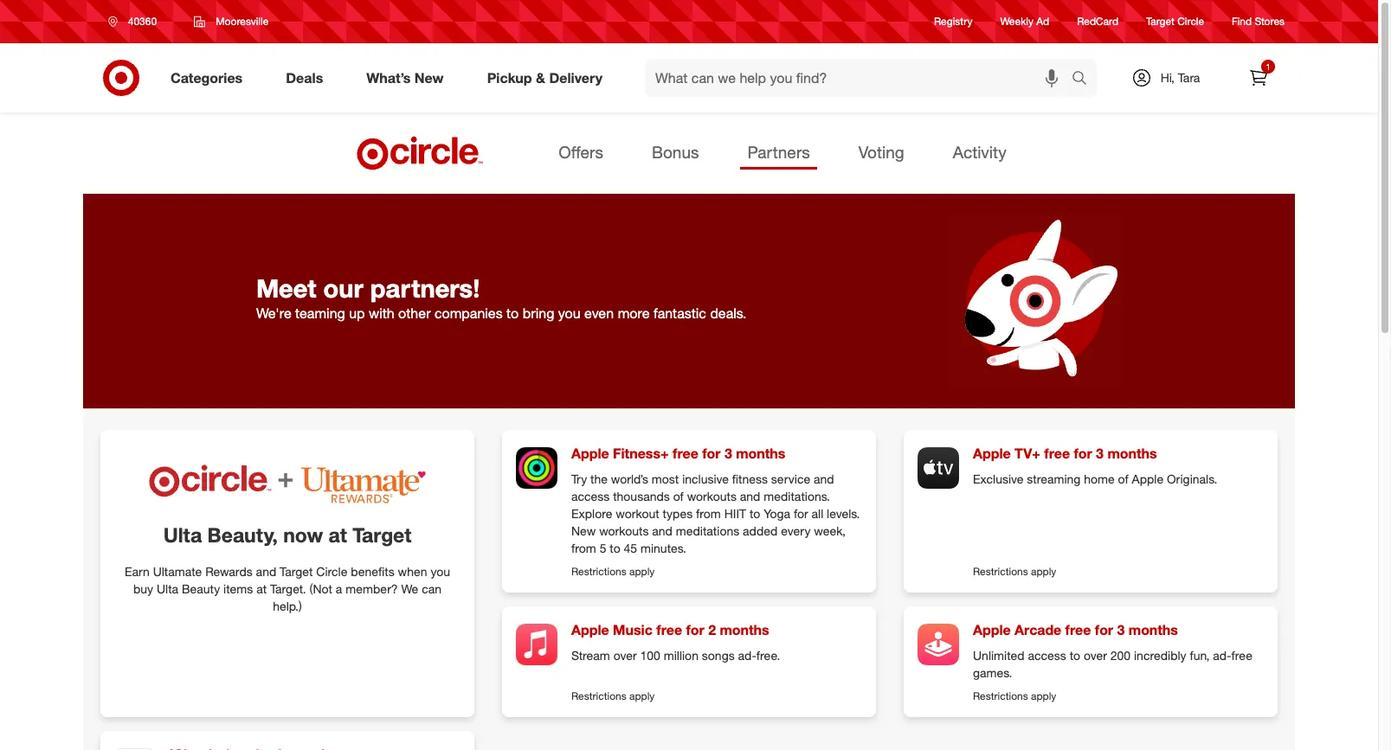 Task type: locate. For each thing, give the bounding box(es) containing it.
2 ad- from the left
[[1214, 649, 1232, 663]]

and
[[814, 472, 835, 487], [740, 489, 761, 504], [652, 524, 673, 539], [256, 565, 276, 579]]

2 over from the left
[[1084, 649, 1108, 663]]

1 vertical spatial new
[[572, 524, 596, 539]]

earn
[[125, 565, 150, 579]]

0 vertical spatial new
[[415, 69, 444, 86]]

unlimited
[[973, 649, 1025, 663]]

workouts
[[687, 489, 737, 504], [599, 524, 649, 539]]

over
[[614, 649, 637, 663], [1084, 649, 1108, 663]]

1 vertical spatial of
[[674, 489, 684, 504]]

from left 5
[[572, 541, 597, 556]]

you inside "meet our partners! we're teaming up with other companies to bring you even more fantastic deals."
[[558, 305, 581, 322]]

ad- right fun,
[[1214, 649, 1232, 663]]

hiit
[[725, 507, 747, 521]]

restrictions apply for music
[[572, 690, 655, 703]]

at right now
[[329, 523, 347, 548]]

0 vertical spatial from
[[696, 507, 721, 521]]

apple music free for 2 months
[[572, 622, 770, 639]]

free for arcade
[[1066, 622, 1092, 639]]

free for fitness+
[[673, 445, 699, 463]]

1 horizontal spatial target
[[353, 523, 412, 548]]

1 horizontal spatial new
[[572, 524, 596, 539]]

at right items
[[256, 582, 267, 597]]

apple fitness+ free for 3 months
[[572, 445, 786, 463]]

restrictions for tv+
[[973, 565, 1029, 578]]

ulta up 'ultamate'
[[163, 523, 202, 548]]

1 vertical spatial you
[[431, 565, 450, 579]]

to down apple arcade free for 3 months
[[1070, 649, 1081, 663]]

0 horizontal spatial target
[[280, 565, 313, 579]]

0 horizontal spatial you
[[431, 565, 450, 579]]

ad- right "songs" at right
[[738, 649, 757, 663]]

circle up a
[[316, 565, 348, 579]]

bonus link
[[645, 137, 706, 170]]

restrictions apply for arcade
[[973, 690, 1057, 703]]

1 vertical spatial target
[[353, 523, 412, 548]]

2 vertical spatial target
[[280, 565, 313, 579]]

even
[[585, 305, 614, 322]]

apple left the originals.
[[1133, 472, 1164, 487]]

search button
[[1064, 59, 1106, 100]]

3 up 'home'
[[1097, 445, 1104, 463]]

of inside try the world's most inclusive fitness service and access thousands of workouts and meditations. explore workout types from hiit to yoga for all levels. new workouts and meditations added every week, from 5 to 45 minutes.
[[674, 489, 684, 504]]

and up target.
[[256, 565, 276, 579]]

months up 'home'
[[1108, 445, 1158, 463]]

levels.
[[827, 507, 860, 521]]

0 vertical spatial at
[[329, 523, 347, 548]]

1 horizontal spatial at
[[329, 523, 347, 548]]

40360 button
[[97, 6, 176, 37]]

0 horizontal spatial ad-
[[738, 649, 757, 663]]

from up meditations on the bottom of the page
[[696, 507, 721, 521]]

1 vertical spatial at
[[256, 582, 267, 597]]

tara
[[1179, 70, 1201, 85]]

months right 2
[[720, 622, 770, 639]]

1 ad- from the left
[[738, 649, 757, 663]]

apply up arcade
[[1032, 565, 1057, 578]]

circle inside earn ultamate rewards and target circle benefits when you buy ulta beauty items at target. (not a member? we can help.)
[[316, 565, 348, 579]]

target circle logo image
[[354, 135, 486, 172]]

for for apple music free for 2 months
[[686, 622, 705, 639]]

companies
[[435, 305, 503, 322]]

months up incredibly
[[1129, 622, 1179, 639]]

exclusive
[[973, 472, 1024, 487]]

meet our partners! we're teaming up with other companies to bring you even more fantastic deals.
[[256, 272, 747, 322]]

games.
[[973, 666, 1013, 681]]

restrictions apply down 5
[[572, 565, 655, 578]]

weekly ad link
[[1001, 14, 1050, 29]]

free up inclusive on the bottom of page
[[673, 445, 699, 463]]

0 vertical spatial of
[[1119, 472, 1129, 487]]

1 vertical spatial circle
[[316, 565, 348, 579]]

0 horizontal spatial of
[[674, 489, 684, 504]]

voting link
[[852, 137, 912, 170]]

service
[[772, 472, 811, 487]]

circle left find
[[1178, 15, 1205, 28]]

(not
[[310, 582, 333, 597]]

free.
[[757, 649, 781, 663]]

1 vertical spatial workouts
[[599, 524, 649, 539]]

restrictions apply down games.
[[973, 690, 1057, 703]]

1 link
[[1240, 59, 1278, 97]]

1 horizontal spatial workouts
[[687, 489, 737, 504]]

apple tv+ free for 3 months
[[973, 445, 1158, 463]]

types
[[663, 507, 693, 521]]

new
[[415, 69, 444, 86], [572, 524, 596, 539]]

mooresville button
[[183, 6, 286, 37]]

music
[[613, 622, 653, 639]]

for left all
[[794, 507, 809, 521]]

apply for fitness+
[[630, 565, 655, 578]]

1 vertical spatial ulta
[[157, 582, 179, 597]]

pickup & delivery
[[487, 69, 603, 86]]

can
[[422, 582, 442, 597]]

weekly ad
[[1001, 15, 1050, 28]]

over left 100
[[614, 649, 637, 663]]

for
[[703, 445, 721, 463], [1074, 445, 1093, 463], [794, 507, 809, 521], [686, 622, 705, 639], [1095, 622, 1114, 639]]

0 horizontal spatial from
[[572, 541, 597, 556]]

to left bring
[[507, 305, 519, 322]]

to inside unlimited access to over 200 incredibly fun, ad-free games.
[[1070, 649, 1081, 663]]

access up explore on the left
[[572, 489, 610, 504]]

1 horizontal spatial of
[[1119, 472, 1129, 487]]

restrictions up arcade
[[973, 565, 1029, 578]]

of up types
[[674, 489, 684, 504]]

partners
[[748, 142, 810, 162]]

and up 'minutes.'
[[652, 524, 673, 539]]

0 horizontal spatial access
[[572, 489, 610, 504]]

circle
[[1178, 15, 1205, 28], [316, 565, 348, 579]]

free up streaming
[[1045, 445, 1071, 463]]

months
[[736, 445, 786, 463], [1108, 445, 1158, 463], [720, 622, 770, 639], [1129, 622, 1179, 639]]

week,
[[814, 524, 846, 539]]

bonus
[[652, 142, 699, 162]]

member?
[[346, 582, 398, 597]]

apple up exclusive at the right
[[973, 445, 1011, 463]]

months for apple fitness+ free for 3 months
[[736, 445, 786, 463]]

new right "what's"
[[415, 69, 444, 86]]

0 vertical spatial target
[[1147, 15, 1175, 28]]

apply down arcade
[[1032, 690, 1057, 703]]

1 vertical spatial from
[[572, 541, 597, 556]]

ad-
[[738, 649, 757, 663], [1214, 649, 1232, 663]]

apple up 'the'
[[572, 445, 609, 463]]

free up the 'stream over 100 million songs ad-free.'
[[657, 622, 683, 639]]

to
[[507, 305, 519, 322], [750, 507, 761, 521], [610, 541, 621, 556], [1070, 649, 1081, 663]]

apple up 'unlimited'
[[973, 622, 1011, 639]]

access inside try the world's most inclusive fitness service and access thousands of workouts and meditations. explore workout types from hiit to yoga for all levels. new workouts and meditations added every week, from 5 to 45 minutes.
[[572, 489, 610, 504]]

1 horizontal spatial access
[[1028, 649, 1067, 663]]

apple for apple fitness+ free for 3 months
[[572, 445, 609, 463]]

apple for apple music free for 2 months
[[572, 622, 609, 639]]

access down arcade
[[1028, 649, 1067, 663]]

you left even
[[558, 305, 581, 322]]

restrictions for arcade
[[973, 690, 1029, 703]]

million
[[664, 649, 699, 663]]

teaming
[[295, 305, 345, 322]]

1 horizontal spatial over
[[1084, 649, 1108, 663]]

over left 200
[[1084, 649, 1108, 663]]

buy
[[133, 582, 153, 597]]

free right arcade
[[1066, 622, 1092, 639]]

access
[[572, 489, 610, 504], [1028, 649, 1067, 663]]

0 vertical spatial circle
[[1178, 15, 1205, 28]]

activity link
[[946, 137, 1014, 170]]

1 horizontal spatial you
[[558, 305, 581, 322]]

search
[[1064, 71, 1106, 88]]

0 horizontal spatial new
[[415, 69, 444, 86]]

1 horizontal spatial circle
[[1178, 15, 1205, 28]]

1 vertical spatial access
[[1028, 649, 1067, 663]]

0 vertical spatial access
[[572, 489, 610, 504]]

0 horizontal spatial over
[[614, 649, 637, 663]]

months for apple music free for 2 months
[[720, 622, 770, 639]]

new inside try the world's most inclusive fitness service and access thousands of workouts and meditations. explore workout types from hiit to yoga for all levels. new workouts and meditations added every week, from 5 to 45 minutes.
[[572, 524, 596, 539]]

restrictions apply up arcade
[[973, 565, 1057, 578]]

2 horizontal spatial target
[[1147, 15, 1175, 28]]

1 horizontal spatial ad-
[[1214, 649, 1232, 663]]

find stores link
[[1233, 14, 1285, 29]]

delivery
[[549, 69, 603, 86]]

for left 2
[[686, 622, 705, 639]]

target inside target circle link
[[1147, 15, 1175, 28]]

0 horizontal spatial at
[[256, 582, 267, 597]]

restrictions down 5
[[572, 565, 627, 578]]

0 horizontal spatial circle
[[316, 565, 348, 579]]

restrictions down games.
[[973, 690, 1029, 703]]

0 horizontal spatial workouts
[[599, 524, 649, 539]]

restrictions
[[572, 565, 627, 578], [973, 565, 1029, 578], [572, 690, 627, 703], [973, 690, 1029, 703]]

restrictions down stream
[[572, 690, 627, 703]]

of right 'home'
[[1119, 472, 1129, 487]]

and up meditations. at the right bottom of page
[[814, 472, 835, 487]]

deals
[[286, 69, 323, 86]]

0 vertical spatial you
[[558, 305, 581, 322]]

restrictions apply down stream
[[572, 690, 655, 703]]

100
[[640, 649, 661, 663]]

home
[[1085, 472, 1115, 487]]

the
[[591, 472, 608, 487]]

and inside earn ultamate rewards and target circle benefits when you buy ulta beauty items at target. (not a member? we can help.)
[[256, 565, 276, 579]]

1 horizontal spatial from
[[696, 507, 721, 521]]

earn ultamate rewards and target circle benefits when you buy ulta beauty items at target. (not a member? we can help.)
[[125, 565, 450, 614]]

3 up inclusive on the bottom of page
[[725, 445, 733, 463]]

target up hi,
[[1147, 15, 1175, 28]]

ulta down 'ultamate'
[[157, 582, 179, 597]]

target up benefits
[[353, 523, 412, 548]]

target up target.
[[280, 565, 313, 579]]

you inside earn ultamate rewards and target circle benefits when you buy ulta beauty items at target. (not a member? we can help.)
[[431, 565, 450, 579]]

minutes.
[[641, 541, 687, 556]]

for up 200
[[1095, 622, 1114, 639]]

to up added
[[750, 507, 761, 521]]

workouts down inclusive on the bottom of page
[[687, 489, 737, 504]]

apply down 100
[[630, 690, 655, 703]]

for up exclusive streaming home of apple originals.
[[1074, 445, 1093, 463]]

free right fun,
[[1232, 649, 1253, 663]]

ad- inside unlimited access to over 200 incredibly fun, ad-free games.
[[1214, 649, 1232, 663]]

1 horizontal spatial 3
[[1097, 445, 1104, 463]]

other
[[398, 305, 431, 322]]

you up can
[[431, 565, 450, 579]]

0 horizontal spatial 3
[[725, 445, 733, 463]]

new down explore on the left
[[572, 524, 596, 539]]

target inside earn ultamate rewards and target circle benefits when you buy ulta beauty items at target. (not a member? we can help.)
[[280, 565, 313, 579]]

apply down 45
[[630, 565, 655, 578]]

apple up stream
[[572, 622, 609, 639]]

months up fitness
[[736, 445, 786, 463]]

rewards
[[205, 565, 253, 579]]

2 horizontal spatial 3
[[1118, 622, 1125, 639]]

at
[[329, 523, 347, 548], [256, 582, 267, 597]]

up
[[349, 305, 365, 322]]

months for apple arcade free for 3 months
[[1129, 622, 1179, 639]]

for up inclusive on the bottom of page
[[703, 445, 721, 463]]

of
[[1119, 472, 1129, 487], [674, 489, 684, 504]]

workouts up 45
[[599, 524, 649, 539]]

apply
[[630, 565, 655, 578], [1032, 565, 1057, 578], [630, 690, 655, 703], [1032, 690, 1057, 703]]

3 up 200
[[1118, 622, 1125, 639]]

free for music
[[657, 622, 683, 639]]



Task type: vqa. For each thing, say whether or not it's contained in the screenshot.
originals.
yes



Task type: describe. For each thing, give the bounding box(es) containing it.
categories link
[[156, 59, 264, 97]]

restrictions for music
[[572, 690, 627, 703]]

what's
[[367, 69, 411, 86]]

at inside earn ultamate rewards and target circle benefits when you buy ulta beauty items at target. (not a member? we can help.)
[[256, 582, 267, 597]]

for for apple tv+ free for 3 months
[[1074, 445, 1093, 463]]

a
[[336, 582, 342, 597]]

streaming
[[1027, 472, 1081, 487]]

deals link
[[271, 59, 345, 97]]

200
[[1111, 649, 1131, 663]]

pickup & delivery link
[[473, 59, 624, 97]]

5
[[600, 541, 607, 556]]

when
[[398, 565, 427, 579]]

apply for tv+
[[1032, 565, 1057, 578]]

apple for apple tv+ free for 3 months
[[973, 445, 1011, 463]]

apple arcade free for 3 months
[[973, 622, 1179, 639]]

restrictions apply for fitness+
[[572, 565, 655, 578]]

free for tv+
[[1045, 445, 1071, 463]]

1
[[1266, 61, 1271, 72]]

we're
[[256, 305, 292, 322]]

stream over 100 million songs ad-free.
[[572, 649, 781, 663]]

deals.
[[711, 305, 747, 322]]

for for apple arcade free for 3 months
[[1095, 622, 1114, 639]]

target circle link
[[1147, 14, 1205, 29]]

to inside "meet our partners! we're teaming up with other companies to bring you even more fantastic deals."
[[507, 305, 519, 322]]

thousands
[[613, 489, 670, 504]]

more
[[618, 305, 650, 322]]

2
[[709, 622, 716, 639]]

with
[[369, 305, 395, 322]]

apply for music
[[630, 690, 655, 703]]

partners!
[[371, 272, 480, 304]]

stream
[[572, 649, 610, 663]]

what's new
[[367, 69, 444, 86]]

categories
[[171, 69, 243, 86]]

3 for apple tv+ free for 3 months
[[1097, 445, 1104, 463]]

incredibly
[[1135, 649, 1187, 663]]

0 vertical spatial ulta
[[163, 523, 202, 548]]

0 vertical spatial workouts
[[687, 489, 737, 504]]

restrictions for fitness+
[[572, 565, 627, 578]]

ultamate
[[153, 565, 202, 579]]

weekly
[[1001, 15, 1034, 28]]

What can we help you find? suggestions appear below search field
[[645, 59, 1077, 97]]

beauty
[[182, 582, 220, 597]]

now
[[283, 523, 323, 548]]

3 for apple arcade free for 3 months
[[1118, 622, 1125, 639]]

workout
[[616, 507, 660, 521]]

to right 5
[[610, 541, 621, 556]]

beauty,
[[207, 523, 278, 548]]

offers link
[[552, 137, 610, 170]]

exclusive streaming home of apple originals.
[[973, 472, 1218, 487]]

added
[[743, 524, 778, 539]]

free inside unlimited access to over 200 incredibly fun, ad-free games.
[[1232, 649, 1253, 663]]

try
[[572, 472, 587, 487]]

help.)
[[273, 599, 302, 614]]

1 over from the left
[[614, 649, 637, 663]]

activity
[[953, 142, 1007, 162]]

voting
[[859, 142, 905, 162]]

meditations
[[676, 524, 740, 539]]

partners link
[[741, 137, 817, 170]]

for for apple fitness+ free for 3 months
[[703, 445, 721, 463]]

fitness
[[733, 472, 768, 487]]

items
[[223, 582, 253, 597]]

all
[[812, 507, 824, 521]]

hi,
[[1161, 70, 1175, 85]]

try the world's most inclusive fitness service and access thousands of workouts and meditations. explore workout types from hiit to yoga for all levels. new workouts and meditations added every week, from 5 to 45 minutes.
[[572, 472, 860, 556]]

fantastic
[[654, 305, 707, 322]]

and down fitness
[[740, 489, 761, 504]]

we
[[401, 582, 419, 597]]

originals.
[[1167, 472, 1218, 487]]

most
[[652, 472, 679, 487]]

ulta inside earn ultamate rewards and target circle benefits when you buy ulta beauty items at target. (not a member? we can help.)
[[157, 582, 179, 597]]

target.
[[270, 582, 306, 597]]

songs
[[702, 649, 735, 663]]

tv+
[[1015, 445, 1041, 463]]

every
[[781, 524, 811, 539]]

fun,
[[1190, 649, 1210, 663]]

40360
[[128, 15, 157, 28]]

3 for apple fitness+ free for 3 months
[[725, 445, 733, 463]]

45
[[624, 541, 638, 556]]

bring
[[523, 305, 555, 322]]

&
[[536, 69, 546, 86]]

mooresville
[[216, 15, 269, 28]]

target for ulta beauty, now at target
[[353, 523, 412, 548]]

apply for arcade
[[1032, 690, 1057, 703]]

our
[[324, 272, 364, 304]]

for inside try the world's most inclusive fitness service and access thousands of workouts and meditations. explore workout types from hiit to yoga for all levels. new workouts and meditations added every week, from 5 to 45 minutes.
[[794, 507, 809, 521]]

over inside unlimited access to over 200 incredibly fun, ad-free games.
[[1084, 649, 1108, 663]]

meditations.
[[764, 489, 831, 504]]

months for apple tv+ free for 3 months
[[1108, 445, 1158, 463]]

world's
[[611, 472, 649, 487]]

offers
[[559, 142, 604, 162]]

access inside unlimited access to over 200 incredibly fun, ad-free games.
[[1028, 649, 1067, 663]]

registry link
[[935, 14, 973, 29]]

hi, tara
[[1161, 70, 1201, 85]]

registry
[[935, 15, 973, 28]]

inclusive
[[683, 472, 729, 487]]

target for earn ultamate rewards and target circle benefits when you buy ulta beauty items at target. (not a member? we can help.)
[[280, 565, 313, 579]]

explore
[[572, 507, 613, 521]]

stores
[[1255, 15, 1285, 28]]

find
[[1233, 15, 1252, 28]]

unlimited access to over 200 incredibly fun, ad-free games.
[[973, 649, 1253, 681]]

redcard
[[1078, 15, 1119, 28]]

redcard link
[[1078, 14, 1119, 29]]

yoga
[[764, 507, 791, 521]]

apple for apple arcade free for 3 months
[[973, 622, 1011, 639]]

find stores
[[1233, 15, 1285, 28]]

restrictions apply for tv+
[[973, 565, 1057, 578]]

ad
[[1037, 15, 1050, 28]]

ulta beauty, now at target
[[163, 523, 412, 548]]

arcade
[[1015, 622, 1062, 639]]



